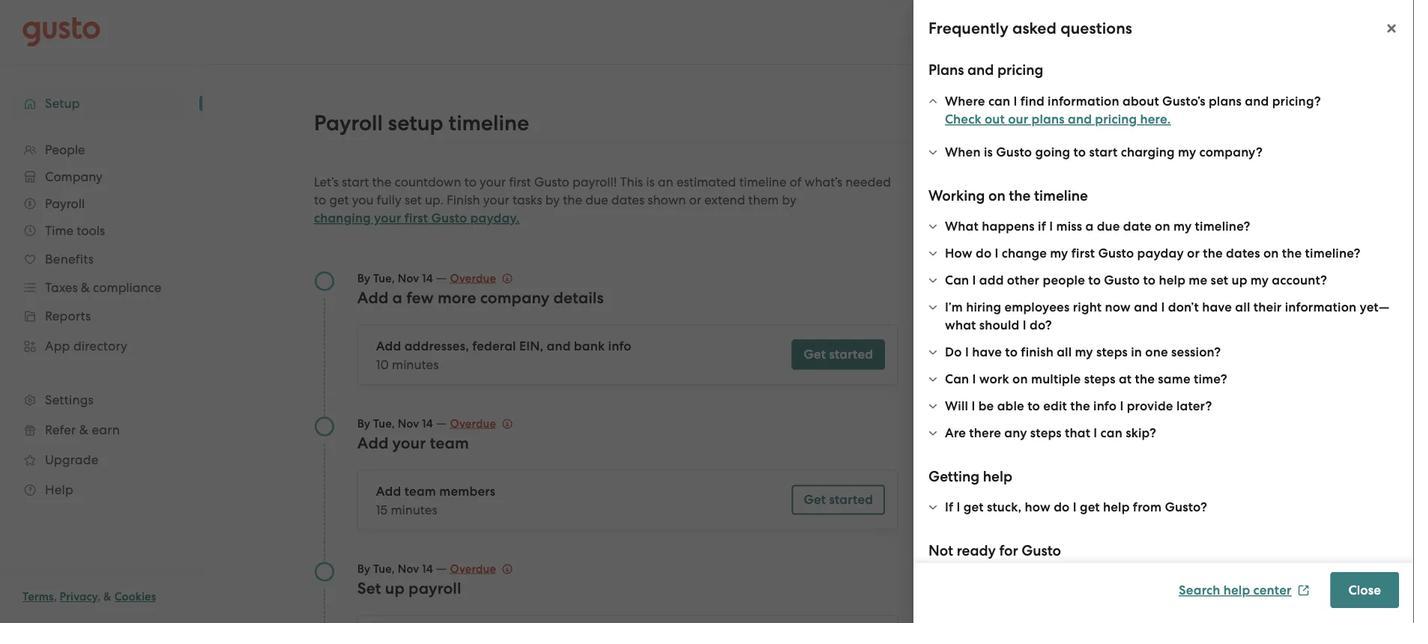 Task type: locate. For each thing, give the bounding box(es) containing it.
1 vertical spatial started
[[829, 492, 873, 508]]

my up the "can i work on multiple steps at the same time?"
[[1075, 345, 1093, 360]]

do i have to finish all my steps in one session?
[[945, 345, 1221, 360]]

0 vertical spatial ready
[[1166, 190, 1205, 208]]

should
[[979, 318, 1020, 333]]

1 vertical spatial download
[[1090, 277, 1152, 292]]

set
[[357, 579, 381, 598]]

what for what happens if i miss a due date on my timeline?
[[945, 219, 979, 234]]

i right "how"
[[1073, 500, 1077, 515]]

all right finish
[[1057, 345, 1072, 360]]

14 for payroll
[[422, 562, 433, 576]]

1 vertical spatial for
[[999, 542, 1018, 559]]

what up what happens if i miss a due date on my timeline?
[[1072, 190, 1109, 208]]

your up 'payday.' at the left top of page
[[483, 193, 509, 208]]

0 vertical spatial 14
[[422, 272, 433, 285]]

download for download our handy checklist of everything you'll need to get set up for your first payroll.
[[1072, 217, 1133, 232]]

1 overdue from the top
[[450, 272, 496, 285]]

0 horizontal spatial our
[[1008, 112, 1028, 127]]

can
[[945, 273, 969, 288], [945, 372, 969, 387]]

team inside add team members 15 minutes
[[404, 484, 436, 499]]

help link
[[15, 477, 187, 504]]

info
[[608, 339, 632, 354], [1093, 399, 1117, 414]]

1 horizontal spatial for
[[1090, 253, 1107, 268]]

now
[[1105, 300, 1131, 315]]

2 horizontal spatial have
[[1202, 300, 1232, 315]]

minutes
[[392, 357, 439, 372], [391, 502, 437, 517]]

timeline?
[[1195, 219, 1250, 234], [1305, 246, 1361, 261]]

1 14 from the top
[[422, 272, 433, 285]]

1 vertical spatial —
[[436, 416, 447, 431]]

0 vertical spatial have
[[1129, 190, 1163, 208]]

0 vertical spatial our
[[1008, 112, 1028, 127]]

can for can i add other people to gusto to help me set up my account?
[[945, 273, 969, 288]]

2 vertical spatial overdue button
[[450, 560, 513, 578]]

2 vertical spatial have
[[972, 345, 1002, 360]]

do right how
[[976, 246, 992, 261]]

few
[[406, 289, 434, 307]]

1 vertical spatial get started button
[[792, 485, 885, 515]]

0 vertical spatial tue,
[[373, 272, 395, 285]]

set inside download our handy checklist of everything you'll need to get set up for your first payroll.
[[1242, 235, 1259, 250]]

1 vertical spatial our
[[1136, 217, 1156, 232]]

download up everything
[[1072, 217, 1133, 232]]

or inside frequently asked questions "dialog"
[[1187, 246, 1200, 261]]

0 vertical spatial by tue, nov 14 —
[[357, 270, 450, 285]]

by up add your team
[[357, 417, 370, 431]]

any
[[1004, 426, 1027, 441]]

nov up few
[[398, 272, 419, 285]]

0 vertical spatial up
[[1072, 253, 1087, 268]]

the up fully
[[372, 175, 391, 190]]

get inside let's start the countdown to your first gusto payroll! this is an estimated                     timeline of what's needed to get you fully set up.
[[329, 193, 349, 208]]

0 vertical spatial checklist
[[1200, 217, 1250, 232]]

will
[[945, 399, 968, 414]]

1 get from the top
[[804, 347, 826, 362]]

privacy link
[[60, 591, 98, 604]]

get up changing
[[329, 193, 349, 208]]

skip?
[[1126, 426, 1156, 441]]

2 overdue from the top
[[450, 417, 496, 431]]

on right work
[[1013, 372, 1028, 387]]

is left an on the top left
[[646, 175, 655, 190]]

set for can i add other people to gusto to help me set up my account?
[[1211, 273, 1228, 288]]

0 horizontal spatial do
[[976, 246, 992, 261]]

1 horizontal spatial pricing
[[1095, 112, 1137, 127]]

help left the from
[[1103, 500, 1130, 515]]

team
[[430, 434, 469, 453], [404, 484, 436, 499]]

1 , from the left
[[54, 591, 57, 604]]

gusto's
[[1162, 93, 1206, 109]]

or inside finish your tasks by the due dates shown or extend them by changing your first gusto payday.
[[689, 193, 701, 208]]

2 — from the top
[[436, 416, 447, 431]]

started
[[829, 347, 873, 362], [829, 492, 873, 508]]

timeline? up need
[[1195, 219, 1250, 234]]

download up now
[[1090, 277, 1152, 292]]

dates down 'this'
[[611, 193, 645, 208]]

2 nov from the top
[[398, 417, 419, 431]]

2 horizontal spatial set
[[1242, 235, 1259, 250]]

1 vertical spatial start
[[342, 175, 369, 190]]

steps left in
[[1096, 345, 1128, 360]]

14 up add your team
[[422, 417, 433, 431]]

0 vertical spatial info
[[608, 339, 632, 354]]

1 vertical spatial can
[[1101, 426, 1123, 441]]

0 vertical spatial of
[[790, 175, 802, 190]]

0 vertical spatial steps
[[1096, 345, 1128, 360]]

timeline? up account?
[[1305, 246, 1361, 261]]

can for can i work on multiple steps at the same time?
[[945, 372, 969, 387]]

3 — from the top
[[436, 561, 447, 576]]

nov for up
[[398, 562, 419, 576]]

to
[[1073, 145, 1086, 160], [464, 175, 477, 190], [1112, 190, 1126, 208], [314, 193, 326, 208], [1204, 235, 1216, 250], [1088, 273, 1101, 288], [1143, 273, 1156, 288], [1005, 345, 1018, 360], [1028, 399, 1040, 414]]

and right ein,
[[547, 339, 571, 354]]

by down changing
[[357, 272, 370, 285]]

0 vertical spatial get started
[[804, 347, 873, 362]]

1 vertical spatial 14
[[422, 417, 433, 431]]

1 vertical spatial nov
[[398, 417, 419, 431]]

by tue, nov 14 — for a
[[357, 270, 450, 285]]

help
[[1159, 273, 1186, 288], [983, 468, 1012, 485], [1103, 500, 1130, 515], [1224, 583, 1250, 598]]

timeline up miss
[[1034, 187, 1088, 204]]

i'm hiring employees right now and i don't have all their information yet— what should i do?
[[945, 300, 1390, 333]]

first down miss
[[1071, 246, 1095, 261]]

1 vertical spatial up
[[1232, 273, 1247, 288]]

1 horizontal spatial ready
[[1166, 190, 1205, 208]]

3 by from the top
[[357, 562, 370, 576]]

asked
[[1012, 19, 1057, 38]]

0 horizontal spatial of
[[790, 175, 802, 190]]

add inside add team members 15 minutes
[[376, 484, 401, 499]]

pricing
[[997, 61, 1043, 79], [1095, 112, 1137, 127]]

a inside "dialog"
[[1086, 219, 1094, 234]]

— for payroll
[[436, 561, 447, 576]]

i left find
[[1014, 93, 1017, 109]]

0 vertical spatial start
[[1089, 145, 1118, 160]]

employees
[[1005, 300, 1070, 315]]

what to have ready
[[1072, 190, 1205, 208]]

can up the out
[[988, 93, 1010, 109]]

of
[[790, 175, 802, 190], [1253, 217, 1265, 232]]

get right need
[[1220, 235, 1239, 250]]

overdue up add a few more company details
[[450, 272, 496, 285]]

— up more
[[436, 270, 447, 285]]

2 vertical spatial overdue
[[450, 562, 496, 576]]

0 horizontal spatial ,
[[54, 591, 57, 604]]

by up set
[[357, 562, 370, 576]]

2 by from the left
[[782, 193, 796, 208]]

due down payroll!
[[585, 193, 608, 208]]

overdue for team
[[450, 417, 496, 431]]

first inside download our handy checklist of everything you'll need to get set up for your first payroll.
[[1139, 253, 1161, 268]]

0 horizontal spatial or
[[689, 193, 701, 208]]

be
[[978, 399, 994, 414]]

on
[[988, 187, 1005, 204], [1155, 219, 1170, 234], [1263, 246, 1279, 261], [1013, 372, 1028, 387]]

0 vertical spatial for
[[1090, 253, 1107, 268]]

first up tasks
[[509, 175, 531, 190]]

set up changing your first gusto payday. button
[[405, 193, 422, 208]]

gusto
[[996, 145, 1032, 160], [534, 175, 569, 190], [431, 211, 467, 226], [1098, 246, 1134, 261], [1104, 273, 1140, 288], [1022, 542, 1061, 559]]

1 horizontal spatial is
[[984, 145, 993, 160]]

0 horizontal spatial set
[[405, 193, 422, 208]]

dates
[[611, 193, 645, 208], [1226, 246, 1260, 261]]

get started button
[[792, 340, 885, 370], [792, 485, 885, 515]]

edit
[[1043, 399, 1067, 414]]

3 overdue from the top
[[450, 562, 496, 576]]

timeline inside let's start the countdown to your first gusto payroll! this is an estimated                     timeline of what's needed to get you fully set up.
[[739, 175, 787, 190]]

14 up few
[[422, 272, 433, 285]]

changing your first gusto payday. button
[[314, 209, 520, 227]]

company
[[480, 289, 550, 307]]

1 horizontal spatial up
[[1072, 253, 1087, 268]]

payroll
[[314, 110, 383, 136]]

multiple
[[1031, 372, 1081, 387]]

1 horizontal spatial all
[[1235, 300, 1250, 315]]

checklist up need
[[1200, 217, 1250, 232]]

add inside add addresses, federal ein, and bank info 10 minutes
[[376, 339, 401, 354]]

cookies
[[114, 591, 156, 604]]

plans down find
[[1032, 112, 1065, 127]]

information up 'check out our plans and pricing here.'
[[1048, 93, 1119, 109]]

1 vertical spatial overdue button
[[450, 415, 513, 433]]

checklist
[[1200, 217, 1250, 232], [1155, 277, 1207, 292]]

i'm
[[945, 300, 963, 315]]

2 by tue, nov 14 — from the top
[[357, 416, 450, 431]]

get
[[329, 193, 349, 208], [1220, 235, 1239, 250], [964, 500, 984, 515], [1080, 500, 1100, 515]]

up
[[1072, 253, 1087, 268], [1232, 273, 1247, 288], [385, 579, 405, 598]]

& left earn
[[79, 423, 88, 438]]

them
[[748, 193, 779, 208]]

first down you'll
[[1139, 253, 1161, 268]]

ready right not
[[957, 542, 996, 559]]

can up will
[[945, 372, 969, 387]]

pricing down where can i find information about gusto's plans and pricing?
[[1095, 112, 1137, 127]]

0 horizontal spatial plans
[[1032, 112, 1065, 127]]

1 can from the top
[[945, 273, 969, 288]]

first down up.
[[404, 211, 428, 226]]

center
[[1253, 583, 1292, 598]]

0 vertical spatial pricing
[[997, 61, 1043, 79]]

start left charging
[[1089, 145, 1118, 160]]

estimated
[[677, 175, 736, 190]]

0 horizontal spatial info
[[608, 339, 632, 354]]

you
[[352, 193, 374, 208]]

and up when is gusto going to start charging my company?
[[1068, 112, 1092, 127]]

close button
[[1331, 573, 1399, 609]]

0 horizontal spatial by
[[545, 193, 560, 208]]

1 vertical spatial info
[[1093, 399, 1117, 414]]

due inside finish your tasks by the due dates shown or extend them by changing your first gusto payday.
[[585, 193, 608, 208]]

up right set
[[385, 579, 405, 598]]

the right edit at the bottom right
[[1070, 399, 1090, 414]]

1 vertical spatial minutes
[[391, 502, 437, 517]]

first inside frequently asked questions "dialog"
[[1071, 246, 1095, 261]]

0 vertical spatial nov
[[398, 272, 419, 285]]

1 vertical spatial information
[[1285, 300, 1357, 315]]

up for for
[[1072, 253, 1087, 268]]

the right need
[[1203, 246, 1223, 261]]

timeline right setup
[[448, 110, 529, 136]]

0 horizontal spatial timeline?
[[1195, 219, 1250, 234]]

tue, up set
[[373, 562, 395, 576]]

i up add
[[995, 246, 999, 261]]

add for add addresses, federal ein, and bank info 10 minutes
[[376, 339, 401, 354]]

set inside frequently asked questions "dialog"
[[1211, 273, 1228, 288]]

0 vertical spatial overdue button
[[450, 269, 513, 287]]

can
[[988, 93, 1010, 109], [1101, 426, 1123, 441]]

help
[[45, 483, 73, 498]]

download for download checklist
[[1090, 277, 1152, 292]]

1 tue, from the top
[[373, 272, 395, 285]]

1 started from the top
[[829, 347, 873, 362]]

info inside add addresses, federal ein, and bank info 10 minutes
[[608, 339, 632, 354]]

is right when at right top
[[984, 145, 993, 160]]

0 vertical spatial &
[[79, 423, 88, 438]]

search help center
[[1179, 583, 1292, 598]]

to up date
[[1112, 190, 1126, 208]]

download inside download our handy checklist of everything you'll need to get set up for your first payroll.
[[1072, 217, 1133, 232]]

0 horizontal spatial all
[[1057, 345, 1072, 360]]

2 overdue button from the top
[[450, 415, 513, 433]]

and left pricing?
[[1245, 93, 1269, 109]]

add for add your team
[[357, 434, 388, 453]]

download
[[1072, 217, 1133, 232], [1090, 277, 1152, 292]]

1 vertical spatial ready
[[957, 542, 996, 559]]

the inside finish your tasks by the due dates shown or extend them by changing your first gusto payday.
[[563, 193, 582, 208]]

i right do
[[965, 345, 969, 360]]

do
[[976, 246, 992, 261], [1054, 500, 1070, 515]]

up inside frequently asked questions "dialog"
[[1232, 273, 1247, 288]]

upgrade link
[[15, 447, 187, 474]]

1 vertical spatial by
[[357, 417, 370, 431]]

and down download checklist
[[1134, 300, 1158, 315]]

2 vertical spatial nov
[[398, 562, 419, 576]]

overdue for payroll
[[450, 562, 496, 576]]

1 — from the top
[[436, 270, 447, 285]]

0 horizontal spatial can
[[988, 93, 1010, 109]]

1 nov from the top
[[398, 272, 419, 285]]

can down how
[[945, 273, 969, 288]]

on up happens
[[988, 187, 1005, 204]]

— up payroll
[[436, 561, 447, 576]]

14 up payroll
[[422, 562, 433, 576]]

list containing benefits
[[0, 136, 202, 505]]

1 vertical spatial tue,
[[373, 417, 395, 431]]

1 vertical spatial get
[[804, 492, 826, 508]]

0 vertical spatial plans
[[1209, 93, 1242, 109]]

2 horizontal spatial up
[[1232, 273, 1247, 288]]

& inside gusto navigation element
[[79, 423, 88, 438]]

3 tue, from the top
[[373, 562, 395, 576]]

add for add team members 15 minutes
[[376, 484, 401, 499]]

your inside download our handy checklist of everything you'll need to get set up for your first payroll.
[[1110, 253, 1136, 268]]

pricing?
[[1272, 93, 1321, 109]]

your up the finish
[[480, 175, 506, 190]]

1 vertical spatial &
[[103, 591, 112, 604]]

or down estimated at the top of page
[[689, 193, 701, 208]]

1 vertical spatial can
[[945, 372, 969, 387]]

1 get started from the top
[[804, 347, 873, 362]]

or
[[689, 193, 701, 208], [1187, 246, 1200, 261]]

in
[[1131, 345, 1142, 360]]

by tue, nov 14 — up add your team
[[357, 416, 450, 431]]

0 vertical spatial get
[[804, 347, 826, 362]]

1 vertical spatial due
[[1097, 219, 1120, 234]]

our
[[1008, 112, 1028, 127], [1136, 217, 1156, 232]]

ready
[[1166, 190, 1205, 208], [957, 542, 996, 559]]

overdue up add your team
[[450, 417, 496, 431]]

list
[[0, 136, 202, 505]]

1 horizontal spatial by
[[782, 193, 796, 208]]

overdue up payroll
[[450, 562, 496, 576]]

help down payroll.
[[1159, 273, 1186, 288]]

0 vertical spatial what
[[1072, 190, 1109, 208]]

i right the if
[[957, 500, 960, 515]]

payday
[[1137, 246, 1184, 261]]

minutes right '15'
[[391, 502, 437, 517]]

,
[[54, 591, 57, 604], [98, 591, 101, 604]]

get inside download our handy checklist of everything you'll need to get set up for your first payroll.
[[1220, 235, 1239, 250]]

1 vertical spatial have
[[1202, 300, 1232, 315]]

0 vertical spatial set
[[405, 193, 422, 208]]

due inside frequently asked questions "dialog"
[[1097, 219, 1120, 234]]

plans
[[929, 61, 964, 79]]

2 by from the top
[[357, 417, 370, 431]]

3 by tue, nov 14 — from the top
[[357, 561, 450, 576]]

nov for a
[[398, 272, 419, 285]]

i left "be"
[[972, 399, 975, 414]]

tue, for up
[[373, 562, 395, 576]]

check out our plans and pricing here. link
[[945, 112, 1171, 127]]

1 overdue button from the top
[[450, 269, 513, 287]]

1 vertical spatial overdue
[[450, 417, 496, 431]]

15
[[376, 502, 388, 517]]

set for download our handy checklist of everything you'll need to get set up for your first payroll.
[[1242, 235, 1259, 250]]

i left work
[[972, 372, 976, 387]]

1 horizontal spatial do
[[1054, 500, 1070, 515]]

overdue button for few
[[450, 269, 513, 287]]

1 vertical spatial team
[[404, 484, 436, 499]]

by tue, nov 14 — up few
[[357, 270, 450, 285]]

2 vertical spatial tue,
[[373, 562, 395, 576]]

help left center
[[1224, 583, 1250, 598]]

to up 'right'
[[1088, 273, 1101, 288]]

i
[[1014, 93, 1017, 109], [1049, 219, 1053, 234], [995, 246, 999, 261], [972, 273, 976, 288], [1161, 300, 1165, 315], [1023, 318, 1027, 333], [965, 345, 969, 360], [972, 372, 976, 387], [972, 399, 975, 414], [1120, 399, 1124, 414], [1094, 426, 1097, 441], [957, 500, 960, 515], [1073, 500, 1077, 515]]

help up "stuck,"
[[983, 468, 1012, 485]]

1 by tue, nov 14 — from the top
[[357, 270, 450, 285]]

2 vertical spatial by
[[357, 562, 370, 576]]

14
[[422, 272, 433, 285], [422, 417, 433, 431], [422, 562, 433, 576]]

a left few
[[392, 289, 402, 307]]

get right the if
[[964, 500, 984, 515]]

by for add a few more company details
[[357, 272, 370, 285]]

to right going
[[1073, 145, 1086, 160]]

3 14 from the top
[[422, 562, 433, 576]]

a
[[1086, 219, 1094, 234], [392, 289, 402, 307]]

2 tue, from the top
[[373, 417, 395, 431]]

do right "how"
[[1054, 500, 1070, 515]]

3 nov from the top
[[398, 562, 419, 576]]

steps
[[1096, 345, 1128, 360], [1084, 372, 1116, 387], [1030, 426, 1062, 441]]

terms link
[[22, 591, 54, 604]]

reports
[[45, 309, 91, 324]]

what inside frequently asked questions "dialog"
[[945, 219, 979, 234]]

1 horizontal spatial ,
[[98, 591, 101, 604]]

working
[[929, 187, 985, 204]]

dates inside frequently asked questions "dialog"
[[1226, 246, 1260, 261]]

1 by from the top
[[357, 272, 370, 285]]

up inside download our handy checklist of everything you'll need to get set up for your first payroll.
[[1072, 253, 1087, 268]]

0 vertical spatial information
[[1048, 93, 1119, 109]]

up up people
[[1072, 253, 1087, 268]]

my
[[1178, 145, 1196, 160], [1174, 219, 1192, 234], [1050, 246, 1068, 261], [1251, 273, 1269, 288], [1075, 345, 1093, 360]]

2 vertical spatial —
[[436, 561, 447, 576]]

account?
[[1272, 273, 1327, 288]]

home image
[[22, 17, 100, 47]]

is inside let's start the countdown to your first gusto payroll! this is an estimated                     timeline of what's needed to get you fully set up.
[[646, 175, 655, 190]]

0 horizontal spatial due
[[585, 193, 608, 208]]

by right tasks
[[545, 193, 560, 208]]

about
[[1123, 93, 1159, 109]]

set right need
[[1242, 235, 1259, 250]]

fully
[[377, 193, 401, 208]]

0 vertical spatial —
[[436, 270, 447, 285]]

for down everything
[[1090, 253, 1107, 268]]

tasks
[[513, 193, 542, 208]]

1 vertical spatial or
[[1187, 246, 1200, 261]]

work
[[979, 372, 1009, 387]]

is inside frequently asked questions "dialog"
[[984, 145, 993, 160]]

your inside let's start the countdown to your first gusto payroll! this is an estimated                     timeline of what's needed to get you fully set up.
[[480, 175, 506, 190]]

add
[[357, 289, 388, 307], [376, 339, 401, 354], [357, 434, 388, 453], [376, 484, 401, 499]]

2 14 from the top
[[422, 417, 433, 431]]

0 vertical spatial team
[[430, 434, 469, 453]]

2 can from the top
[[945, 372, 969, 387]]

overdue for few
[[450, 272, 496, 285]]

1 horizontal spatial can
[[1101, 426, 1123, 441]]

tue, for a
[[373, 272, 395, 285]]

0 vertical spatial dates
[[611, 193, 645, 208]]

3 overdue button from the top
[[450, 560, 513, 578]]

1 horizontal spatial timeline?
[[1305, 246, 1361, 261]]

first inside finish your tasks by the due dates shown or extend them by changing your first gusto payday.
[[404, 211, 428, 226]]

& left cookies
[[103, 591, 112, 604]]

members
[[439, 484, 496, 499]]

0 horizontal spatial &
[[79, 423, 88, 438]]

when is gusto going to start charging my company?
[[945, 145, 1263, 160]]

information down account?
[[1285, 300, 1357, 315]]

up right me
[[1232, 273, 1247, 288]]

or for shown
[[689, 193, 701, 208]]

0 vertical spatial get started button
[[792, 340, 885, 370]]

dates right payroll.
[[1226, 246, 1260, 261]]

2 get started button from the top
[[792, 485, 885, 515]]

nov up set up payroll
[[398, 562, 419, 576]]

1 get started button from the top
[[792, 340, 885, 370]]



Task type: describe. For each thing, give the bounding box(es) containing it.
shown
[[648, 193, 686, 208]]

can i work on multiple steps at the same time?
[[945, 372, 1227, 387]]

here.
[[1140, 112, 1171, 127]]

add addresses, federal ein, and bank info 10 minutes
[[376, 339, 632, 372]]

1 vertical spatial checklist
[[1155, 277, 1207, 292]]

i down at
[[1120, 399, 1124, 414]]

where can i find information about gusto's plans and pricing?
[[945, 93, 1321, 109]]

start inside let's start the countdown to your first gusto payroll! this is an estimated                     timeline of what's needed to get you fully set up.
[[342, 175, 369, 190]]

what's
[[805, 175, 842, 190]]

14 for few
[[422, 272, 433, 285]]

add for add a few more company details
[[357, 289, 388, 307]]

working on the timeline
[[929, 187, 1088, 204]]

change
[[1002, 246, 1047, 261]]

if
[[1038, 219, 1046, 234]]

gusto inside let's start the countdown to your first gusto payroll! this is an estimated                     timeline of what's needed to get you fully set up.
[[534, 175, 569, 190]]

let's
[[314, 175, 339, 190]]

to left finish
[[1005, 345, 1018, 360]]

i right if
[[1049, 219, 1053, 234]]

stuck,
[[987, 500, 1022, 515]]

the right at
[[1135, 372, 1155, 387]]

2 vertical spatial steps
[[1030, 426, 1062, 441]]

setup
[[45, 96, 80, 111]]

by tue, nov 14 — for your
[[357, 416, 450, 431]]

close
[[1349, 583, 1381, 598]]

to left edit at the bottom right
[[1028, 399, 1040, 414]]

benefits link
[[15, 246, 187, 273]]

payroll setup timeline
[[314, 110, 529, 136]]

1 by from the left
[[545, 193, 560, 208]]

an
[[658, 175, 673, 190]]

information inside i'm hiring employees right now and i don't have all their information yet— what should i do?
[[1285, 300, 1357, 315]]

happens
[[982, 219, 1035, 234]]

my up people
[[1050, 246, 1068, 261]]

1 vertical spatial plans
[[1032, 112, 1065, 127]]

gusto down what happens if i miss a due date on my timeline?
[[1098, 246, 1134, 261]]

finish
[[447, 193, 480, 208]]

and inside add addresses, federal ein, and bank info 10 minutes
[[547, 339, 571, 354]]

of inside download our handy checklist of everything you'll need to get set up for your first payroll.
[[1253, 217, 1265, 232]]

have for do i have to finish all my steps in one session?
[[972, 345, 1002, 360]]

i left don't
[[1161, 300, 1165, 315]]

able
[[997, 399, 1024, 414]]

minutes inside add team members 15 minutes
[[391, 502, 437, 517]]

1 horizontal spatial &
[[103, 591, 112, 604]]

cookies button
[[114, 588, 156, 606]]

all inside i'm hiring employees right now and i don't have all their information yet— what should i do?
[[1235, 300, 1250, 315]]

and right "plans"
[[967, 61, 994, 79]]

do
[[945, 345, 962, 360]]

1 vertical spatial timeline?
[[1305, 246, 1361, 261]]

0 horizontal spatial timeline
[[448, 110, 529, 136]]

frequently
[[929, 19, 1009, 38]]

for inside download our handy checklist of everything you'll need to get set up for your first payroll.
[[1090, 253, 1107, 268]]

check out our plans and pricing here.
[[945, 112, 1171, 127]]

0 horizontal spatial a
[[392, 289, 402, 307]]

one
[[1145, 345, 1168, 360]]

not
[[929, 542, 953, 559]]

payday.
[[470, 211, 520, 226]]

14 for team
[[422, 417, 433, 431]]

1 vertical spatial all
[[1057, 345, 1072, 360]]

nov for your
[[398, 417, 419, 431]]

our inside frequently asked questions "dialog"
[[1008, 112, 1028, 127]]

overdue button for payroll
[[450, 560, 513, 578]]

i left "do?"
[[1023, 318, 1027, 333]]

1 vertical spatial pricing
[[1095, 112, 1137, 127]]

gusto down the out
[[996, 145, 1032, 160]]

ready inside frequently asked questions "dialog"
[[957, 542, 996, 559]]

handy
[[1159, 217, 1197, 232]]

search help center link
[[1179, 583, 1310, 598]]

what
[[945, 318, 976, 333]]

0 vertical spatial can
[[988, 93, 1010, 109]]

download checklist link
[[1072, 277, 1207, 292]]

finish your tasks by the due dates shown or extend them by changing your first gusto payday.
[[314, 193, 796, 226]]

refer & earn
[[45, 423, 120, 438]]

gusto navigation element
[[0, 64, 202, 529]]

will i be able to edit the info i provide later?
[[945, 399, 1212, 414]]

later?
[[1176, 399, 1212, 414]]

what for what to have ready
[[1072, 190, 1109, 208]]

info inside frequently asked questions "dialog"
[[1093, 399, 1117, 414]]

going
[[1035, 145, 1070, 160]]

details
[[553, 289, 604, 307]]

2 started from the top
[[829, 492, 873, 508]]

your down fully
[[374, 211, 401, 226]]

what happens if i miss a due date on my timeline?
[[945, 219, 1250, 234]]

can i add other people to gusto to help me set up my account?
[[945, 273, 1327, 288]]

terms
[[22, 591, 54, 604]]

by for set up payroll
[[357, 562, 370, 576]]

tue, for your
[[373, 417, 395, 431]]

have inside i'm hiring employees right now and i don't have all their information yet— what should i do?
[[1202, 300, 1232, 315]]

add
[[979, 273, 1004, 288]]

addresses,
[[404, 339, 469, 354]]

gusto up now
[[1104, 273, 1140, 288]]

terms , privacy , & cookies
[[22, 591, 156, 604]]

1 vertical spatial do
[[1054, 500, 1070, 515]]

timeline inside frequently asked questions "dialog"
[[1034, 187, 1088, 204]]

check
[[945, 112, 982, 127]]

need
[[1171, 235, 1201, 250]]

time?
[[1194, 372, 1227, 387]]

add team members 15 minutes
[[376, 484, 496, 517]]

not ready for gusto
[[929, 542, 1061, 559]]

set inside let's start the countdown to your first gusto payroll! this is an estimated                     timeline of what's needed to get you fully set up.
[[405, 193, 422, 208]]

when
[[945, 145, 981, 160]]

finish
[[1021, 345, 1054, 360]]

and inside i'm hiring employees right now and i don't have all their information yet— what should i do?
[[1134, 300, 1158, 315]]

setup link
[[15, 90, 187, 117]]

how do i change my first gusto payday or the dates on the timeline?
[[945, 246, 1361, 261]]

hiring
[[966, 300, 1001, 315]]

to down how do i change my first gusto payday or the dates on the timeline?
[[1143, 273, 1156, 288]]

get right "how"
[[1080, 500, 1100, 515]]

more
[[438, 289, 476, 307]]

refer & earn link
[[15, 417, 187, 444]]

our inside download our handy checklist of everything you'll need to get set up for your first payroll.
[[1136, 217, 1156, 232]]

miss
[[1056, 219, 1082, 234]]

changing
[[314, 211, 371, 226]]

needed
[[846, 175, 891, 190]]

to up the finish
[[464, 175, 477, 190]]

set up payroll
[[357, 579, 461, 598]]

up.
[[425, 193, 444, 208]]

earn
[[92, 423, 120, 438]]

directory
[[73, 339, 127, 354]]

overdue button for team
[[450, 415, 513, 433]]

to inside download our handy checklist of everything you'll need to get set up for your first payroll.
[[1204, 235, 1216, 250]]

2 get started from the top
[[804, 492, 873, 508]]

how
[[945, 246, 973, 261]]

their
[[1254, 300, 1282, 315]]

dates inside finish your tasks by the due dates shown or extend them by changing your first gusto payday.
[[611, 193, 645, 208]]

payroll.
[[1164, 253, 1209, 268]]

first inside let's start the countdown to your first gusto payroll! this is an estimated                     timeline of what's needed to get you fully set up.
[[509, 175, 531, 190]]

on up you'll
[[1155, 219, 1170, 234]]

the inside let's start the countdown to your first gusto payroll! this is an estimated                     timeline of what's needed to get you fully set up.
[[372, 175, 391, 190]]

1 vertical spatial steps
[[1084, 372, 1116, 387]]

where
[[945, 93, 985, 109]]

to down let's
[[314, 193, 326, 208]]

— for few
[[436, 270, 447, 285]]

plans and pricing
[[929, 61, 1043, 79]]

gusto inside finish your tasks by the due dates shown or extend them by changing your first gusto payday.
[[431, 211, 467, 226]]

my right charging
[[1178, 145, 1196, 160]]

2 , from the left
[[98, 591, 101, 604]]

if
[[945, 500, 954, 515]]

0 vertical spatial do
[[976, 246, 992, 261]]

the up happens
[[1009, 187, 1031, 204]]

frequently asked questions dialog
[[914, 0, 1414, 624]]

extend
[[705, 193, 745, 208]]

have for what to have ready
[[1129, 190, 1163, 208]]

my up their
[[1251, 273, 1269, 288]]

0 vertical spatial timeline?
[[1195, 219, 1250, 234]]

i right that at the right of page
[[1094, 426, 1097, 441]]

download our handy checklist of everything you'll need to get set up for your first payroll.
[[1072, 217, 1265, 268]]

people
[[1043, 273, 1085, 288]]

are
[[945, 426, 966, 441]]

or for payday
[[1187, 246, 1200, 261]]

that
[[1065, 426, 1090, 441]]

getting
[[929, 468, 980, 485]]

settings link
[[15, 387, 187, 414]]

by tue, nov 14 — for up
[[357, 561, 450, 576]]

on up account?
[[1263, 246, 1279, 261]]

find
[[1020, 93, 1045, 109]]

2 get from the top
[[804, 492, 826, 508]]

gusto down "how"
[[1022, 542, 1061, 559]]

up for my
[[1232, 273, 1247, 288]]

app directory link
[[15, 333, 187, 360]]

gusto?
[[1165, 500, 1207, 515]]

account menu element
[[1125, 0, 1392, 64]]

ein,
[[519, 339, 544, 354]]

the up account?
[[1282, 246, 1302, 261]]

my up need
[[1174, 219, 1192, 234]]

right
[[1073, 300, 1102, 315]]

me
[[1189, 273, 1208, 288]]

minutes inside add addresses, federal ein, and bank info 10 minutes
[[392, 357, 439, 372]]

of inside let's start the countdown to your first gusto payroll! this is an estimated                     timeline of what's needed to get you fully set up.
[[790, 175, 802, 190]]

0 horizontal spatial up
[[385, 579, 405, 598]]

0 horizontal spatial pricing
[[997, 61, 1043, 79]]

by for add your team
[[357, 417, 370, 431]]

provide
[[1127, 399, 1173, 414]]

i left add
[[972, 273, 976, 288]]

for inside frequently asked questions "dialog"
[[999, 542, 1018, 559]]

checklist inside download our handy checklist of everything you'll need to get set up for your first payroll.
[[1200, 217, 1250, 232]]

app
[[45, 339, 70, 354]]

your up add team members 15 minutes
[[392, 434, 426, 453]]

— for team
[[436, 416, 447, 431]]

1 horizontal spatial plans
[[1209, 93, 1242, 109]]

start inside frequently asked questions "dialog"
[[1089, 145, 1118, 160]]

yet—
[[1360, 300, 1390, 315]]



Task type: vqa. For each thing, say whether or not it's contained in the screenshot.
Now, within the Got it—we'll skip this step for now, but you'll need to add at least one employee before you can complete Gusto setup.
no



